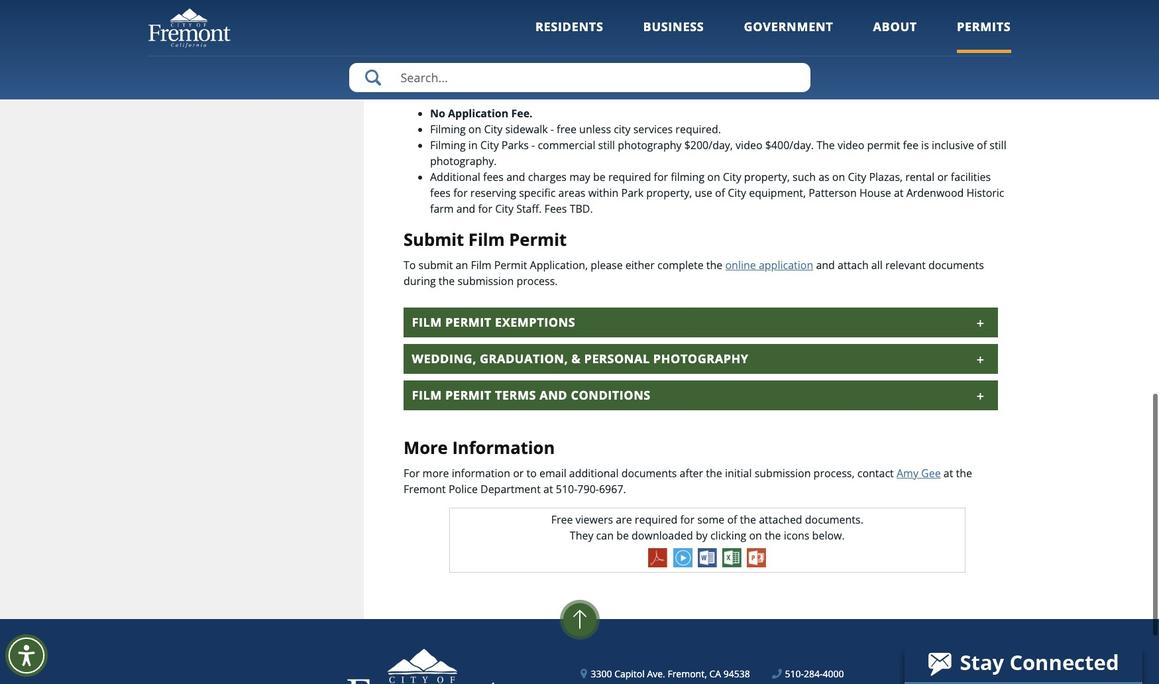 Task type: describe. For each thing, give the bounding box(es) containing it.
510- inside at the fremont police department at 510-790-6967.
[[556, 482, 578, 496]]

Search text field
[[349, 63, 810, 92]]

filming down industrial
[[886, 34, 919, 49]]

process,
[[814, 466, 855, 480]]

94538
[[724, 667, 750, 680]]

house
[[860, 186, 891, 200]]

film up wedding,
[[412, 314, 442, 330]]

1 vertical spatial submission
[[755, 466, 811, 480]]

be down "road"
[[704, 34, 717, 49]]

city down reserving
[[495, 202, 514, 216]]

1 horizontal spatial to
[[547, 18, 557, 33]]

road
[[702, 18, 727, 33]]

and inside if filming requires road closures in a residential area, approval from all residents within the anticipated closure area must be obtained prior to issuance of a filming permit. road closures in a commercial or industrial area will be evaluated by the city. upon approval, notification must be sent two weeks in advance of the filming activity to all nearby residents and businesses within 0.5 mile radius of the road closure.
[[516, 50, 535, 65]]

use
[[695, 186, 712, 200]]

patterson
[[809, 186, 857, 200]]

photography
[[653, 351, 749, 367]]

1 horizontal spatial fees
[[545, 202, 567, 216]]

amy gee link
[[897, 466, 941, 480]]

stay connected image
[[905, 645, 1141, 682]]

the down industrial
[[867, 34, 883, 49]]

sent
[[719, 34, 741, 49]]

city
[[614, 122, 631, 137]]

approval,
[[569, 34, 615, 49]]

information
[[452, 466, 510, 480]]

for
[[404, 466, 420, 480]]

be inside free viewers are required for some of the attached documents. they can be downloaded by clicking on the icons below.
[[616, 528, 629, 543]]

anticipated
[[880, 2, 935, 17]]

be up evaluated
[[458, 18, 471, 33]]

on down application
[[468, 122, 481, 137]]

790-
[[578, 482, 599, 496]]

2 still from the left
[[990, 138, 1007, 153]]

commercial inside if filming requires road closures in a residential area, approval from all residents within the anticipated closure area must be obtained prior to issuance of a filming permit. road closures in a commercial or industrial area will be evaluated by the city. upon approval, notification must be sent two weeks in advance of the filming activity to all nearby residents and businesses within 0.5 mile radius of the road closure.
[[794, 18, 852, 33]]

2 vertical spatial or
[[513, 466, 524, 480]]

1 vertical spatial fees
[[430, 186, 451, 200]]

filming inside fees no application fee. filming on city sidewalk - free unless city services required. filming in city parks - commercial still photography $200/day, video $400/day. the video permit fee is inclusive of still photography. additional fees and charges may be required for filming on city property, such as on city plazas, rental or facilities fees for reserving specific areas within park property, use of city equipment, patterson house at ardenwood historic farm and for city staff. fees tbd.
[[671, 170, 705, 184]]

business
[[643, 19, 704, 34]]

government link
[[744, 19, 833, 53]]

2 horizontal spatial a
[[786, 18, 792, 33]]

in right the weeks
[[798, 34, 807, 49]]

on inside free viewers are required for some of the attached documents. they can be downloaded by clicking on the icons below.
[[749, 528, 762, 543]]

the down sent
[[716, 50, 732, 65]]

police
[[449, 482, 478, 496]]

0 vertical spatial fees
[[404, 77, 441, 100]]

1 horizontal spatial road
[[735, 50, 758, 65]]

submit
[[419, 258, 453, 272]]

of inside free viewers are required for some of the attached documents. they can be downloaded by clicking on the icons below.
[[727, 512, 737, 527]]

upon
[[539, 34, 566, 49]]

closure
[[938, 2, 974, 17]]

3300 capitol ave. fremont, ca 94538 link
[[581, 667, 750, 680]]

0 horizontal spatial -
[[532, 138, 535, 153]]

online
[[725, 258, 756, 272]]

in up the weeks
[[774, 18, 783, 33]]

activity
[[922, 34, 957, 49]]

on right as
[[832, 170, 845, 184]]

equipment,
[[749, 186, 806, 200]]

the down attached
[[765, 528, 781, 543]]

510-284-4000 link
[[772, 667, 844, 680]]

obtained
[[473, 18, 517, 33]]

residents link
[[535, 19, 604, 53]]

fremont
[[404, 482, 446, 496]]

capitol
[[614, 667, 645, 680]]

residential
[[610, 2, 662, 17]]

the right after
[[706, 466, 722, 480]]

are
[[616, 512, 632, 527]]

documents.
[[805, 512, 864, 527]]

download excel viewer image
[[722, 548, 742, 567]]

permits
[[957, 19, 1011, 34]]

1 vertical spatial 510-
[[785, 667, 804, 680]]

application,
[[530, 258, 588, 272]]

0 horizontal spatial to
[[527, 466, 537, 480]]

film permit exemptions
[[412, 314, 575, 330]]

more
[[423, 466, 449, 480]]

0 vertical spatial property,
[[744, 170, 790, 184]]

if filming requires road closures in a residential area, approval from all residents within the anticipated closure area must be obtained prior to issuance of a filming permit. road closures in a commercial or industrial area will be evaluated by the city. upon approval, notification must be sent two weeks in advance of the filming activity to all nearby residents and businesses within 0.5 mile radius of the road closure.
[[430, 2, 999, 65]]

from
[[739, 2, 763, 17]]

no
[[430, 106, 445, 121]]

the up industrial
[[861, 2, 877, 17]]

attach
[[838, 258, 869, 272]]

4000
[[823, 667, 844, 680]]

sidewalk
[[505, 122, 548, 137]]

clicking
[[710, 528, 746, 543]]

on up use
[[707, 170, 720, 184]]

0 horizontal spatial must
[[430, 18, 455, 33]]

submit film permit
[[404, 228, 567, 251]]

information
[[452, 436, 555, 459]]

of right use
[[715, 186, 725, 200]]

of right radius
[[703, 50, 713, 65]]

may
[[569, 170, 590, 184]]

the down obtained
[[496, 34, 512, 49]]

fremont,
[[668, 667, 707, 680]]

business link
[[643, 19, 704, 53]]

0 vertical spatial all
[[766, 2, 777, 17]]

requires
[[476, 2, 517, 17]]

film permit terms and conditions
[[412, 387, 651, 403]]

tbd.
[[570, 202, 593, 216]]

by inside if filming requires road closures in a residential area, approval from all residents within the anticipated closure area must be obtained prior to issuance of a filming permit. road closures in a commercial or industrial area will be evaluated by the city. upon approval, notification must be sent two weeks in advance of the filming activity to all nearby residents and businesses within 0.5 mile radius of the road closure.
[[481, 34, 493, 49]]

commercial inside fees no application fee. filming on city sidewalk - free unless city services required. filming in city parks - commercial still photography $200/day, video $400/day. the video permit fee is inclusive of still photography. additional fees and charges may be required for filming on city property, such as on city plazas, rental or facilities fees for reserving specific areas within park property, use of city equipment, patterson house at ardenwood historic farm and for city staff. fees tbd.
[[538, 138, 596, 153]]

charges
[[528, 170, 567, 184]]

1 horizontal spatial closures
[[730, 18, 771, 33]]

284-
[[804, 667, 823, 680]]

city up house
[[848, 170, 866, 184]]

0.5
[[628, 50, 643, 65]]

city left the parks
[[480, 138, 499, 153]]

submit
[[404, 228, 464, 251]]

$200/day,
[[684, 138, 733, 153]]

film down wedding,
[[412, 387, 442, 403]]

they
[[570, 528, 594, 543]]

in inside fees no application fee. filming on city sidewalk - free unless city services required. filming in city parks - commercial still photography $200/day, video $400/day. the video permit fee is inclusive of still photography. additional fees and charges may be required for filming on city property, such as on city plazas, rental or facilities fees for reserving specific areas within park property, use of city equipment, patterson house at ardenwood historic farm and for city staff. fees tbd.
[[468, 138, 478, 153]]

1 vertical spatial residents
[[467, 50, 513, 65]]

permits link
[[957, 19, 1011, 53]]

$400/day.
[[765, 138, 814, 153]]

3300
[[591, 667, 612, 680]]

0 horizontal spatial closures
[[546, 2, 587, 17]]

0 vertical spatial residents
[[780, 2, 825, 17]]

city right use
[[728, 186, 746, 200]]

city down application
[[484, 122, 503, 137]]

tab list inside columnusercontrol3 main content
[[404, 308, 998, 410]]

2 horizontal spatial all
[[972, 34, 983, 49]]

is
[[921, 138, 929, 153]]

of right inclusive
[[977, 138, 987, 153]]

0 vertical spatial -
[[551, 122, 554, 137]]

fees no application fee. filming on city sidewalk - free unless city services required. filming in city parks - commercial still photography $200/day, video $400/day. the video permit fee is inclusive of still photography. additional fees and charges may be required for filming on city property, such as on city plazas, rental or facilities fees for reserving specific areas within park property, use of city equipment, patterson house at ardenwood historic farm and for city staff. fees tbd.
[[404, 77, 1007, 216]]

1 vertical spatial to
[[959, 34, 969, 49]]

and right the farm
[[457, 202, 475, 216]]

permit
[[867, 138, 900, 153]]

the inside and attach all relevant documents during the submission process.
[[439, 274, 455, 288]]

areas
[[558, 186, 586, 200]]

as
[[819, 170, 830, 184]]

process.
[[517, 274, 558, 288]]

filming up notification
[[627, 18, 661, 33]]

1 horizontal spatial area
[[977, 2, 999, 17]]

wedding, graduation, & personal photography
[[412, 351, 749, 367]]

fee.
[[511, 106, 533, 121]]

viewers
[[576, 512, 613, 527]]

all inside and attach all relevant documents during the submission process.
[[871, 258, 883, 272]]

city.
[[515, 34, 536, 49]]

or inside fees no application fee. filming on city sidewalk - free unless city services required. filming in city parks - commercial still photography $200/day, video $400/day. the video permit fee is inclusive of still photography. additional fees and charges may be required for filming on city property, such as on city plazas, rental or facilities fees for reserving specific areas within park property, use of city equipment, patterson house at ardenwood historic farm and for city staff. fees tbd.
[[937, 170, 948, 184]]

510-284-4000
[[785, 667, 844, 680]]

photography.
[[430, 154, 497, 169]]

1 horizontal spatial a
[[618, 18, 624, 33]]

parks
[[502, 138, 529, 153]]



Task type: locate. For each thing, give the bounding box(es) containing it.
0 horizontal spatial all
[[766, 2, 777, 17]]

documents right the relevant
[[929, 258, 984, 272]]

permit
[[509, 228, 567, 251], [494, 258, 527, 272], [445, 314, 492, 330], [445, 387, 492, 403]]

within
[[828, 2, 858, 17], [595, 50, 625, 65], [588, 186, 619, 200]]

film
[[468, 228, 505, 251], [471, 258, 491, 272], [412, 314, 442, 330], [412, 387, 442, 403]]

filming
[[430, 122, 466, 137], [430, 138, 466, 153]]

to right the "activity"
[[959, 34, 969, 49]]

free
[[557, 122, 577, 137]]

0 horizontal spatial a
[[602, 2, 607, 17]]

all right attach
[[871, 258, 883, 272]]

0 horizontal spatial submission
[[458, 274, 514, 288]]

closures
[[546, 2, 587, 17], [730, 18, 771, 33]]

0 horizontal spatial at
[[543, 482, 553, 496]]

services
[[633, 122, 673, 137]]

1 horizontal spatial must
[[676, 34, 702, 49]]

government
[[744, 19, 833, 34]]

and attach all relevant documents during the submission process.
[[404, 258, 984, 288]]

to up upon
[[547, 18, 557, 33]]

unless
[[579, 122, 611, 137]]

0 horizontal spatial still
[[598, 138, 615, 153]]

- down sidewalk
[[532, 138, 535, 153]]

1 vertical spatial commercial
[[538, 138, 596, 153]]

download word viewer image
[[698, 548, 717, 567]]

1 vertical spatial fees
[[545, 202, 567, 216]]

1 filming from the top
[[430, 122, 466, 137]]

residents up government
[[780, 2, 825, 17]]

city
[[484, 122, 503, 137], [480, 138, 499, 153], [723, 170, 741, 184], [848, 170, 866, 184], [728, 186, 746, 200], [495, 202, 514, 216]]

exemptions
[[495, 314, 575, 330]]

1 horizontal spatial property,
[[744, 170, 790, 184]]

0 horizontal spatial 510-
[[556, 482, 578, 496]]

by inside free viewers are required for some of the attached documents. they can be downloaded by clicking on the icons below.
[[696, 528, 708, 543]]

- left free
[[551, 122, 554, 137]]

two
[[744, 34, 762, 49]]

documents inside and attach all relevant documents during the submission process.
[[929, 258, 984, 272]]

must
[[430, 18, 455, 33], [676, 34, 702, 49]]

advance
[[810, 34, 851, 49]]

1 still from the left
[[598, 138, 615, 153]]

required up park
[[608, 170, 651, 184]]

2 horizontal spatial to
[[959, 34, 969, 49]]

all down closure
[[972, 34, 983, 49]]

filming down no
[[430, 122, 466, 137]]

1 vertical spatial within
[[595, 50, 625, 65]]

a up "issuance"
[[602, 2, 607, 17]]

0 vertical spatial or
[[855, 18, 866, 33]]

at down plazas,
[[894, 186, 904, 200]]

by down the some
[[696, 528, 708, 543]]

area up permits
[[977, 2, 999, 17]]

some
[[697, 512, 725, 527]]

to
[[547, 18, 557, 33], [959, 34, 969, 49], [527, 466, 537, 480]]

must down if
[[430, 18, 455, 33]]

the up the clicking
[[740, 512, 756, 527]]

such
[[793, 170, 816, 184]]

downloaded
[[632, 528, 693, 543]]

within down approval,
[[595, 50, 625, 65]]

0 vertical spatial within
[[828, 2, 858, 17]]

0 vertical spatial 510-
[[556, 482, 578, 496]]

0 vertical spatial documents
[[929, 258, 984, 272]]

1 horizontal spatial residents
[[780, 2, 825, 17]]

road down two
[[735, 50, 758, 65]]

can
[[596, 528, 614, 543]]

during
[[404, 274, 436, 288]]

an
[[456, 258, 468, 272]]

and inside and attach all relevant documents during the submission process.
[[816, 258, 835, 272]]

for down photography
[[654, 170, 668, 184]]

510-
[[556, 482, 578, 496], [785, 667, 804, 680]]

attached
[[759, 512, 802, 527]]

at down email
[[543, 482, 553, 496]]

be right may
[[593, 170, 606, 184]]

documents
[[929, 258, 984, 272], [621, 466, 677, 480]]

the left online
[[706, 258, 723, 272]]

graduation,
[[480, 351, 568, 367]]

1 vertical spatial or
[[937, 170, 948, 184]]

documents up "6967."
[[621, 466, 677, 480]]

fees up no
[[404, 77, 441, 100]]

0 vertical spatial filming
[[430, 122, 466, 137]]

fees
[[483, 170, 504, 184], [430, 186, 451, 200]]

video right the the
[[838, 138, 865, 153]]

1 vertical spatial property,
[[646, 186, 692, 200]]

fees
[[404, 77, 441, 100], [545, 202, 567, 216]]

residents down obtained
[[467, 50, 513, 65]]

submission down an
[[458, 274, 514, 288]]

of right advance
[[854, 34, 864, 49]]

1 horizontal spatial still
[[990, 138, 1007, 153]]

industrial
[[868, 18, 915, 33]]

0 vertical spatial closures
[[546, 2, 587, 17]]

in up "issuance"
[[590, 2, 599, 17]]

terms
[[495, 387, 536, 403]]

submission inside and attach all relevant documents during the submission process.
[[458, 274, 514, 288]]

1 video from the left
[[736, 138, 763, 153]]

commercial
[[794, 18, 852, 33], [538, 138, 596, 153]]

tab list
[[404, 308, 998, 410]]

ardenwood
[[906, 186, 964, 200]]

2 horizontal spatial or
[[937, 170, 948, 184]]

on up the download powerpoint viewer icon
[[749, 528, 762, 543]]

filming
[[439, 2, 473, 17], [627, 18, 661, 33], [886, 34, 919, 49], [671, 170, 705, 184]]

or left industrial
[[855, 18, 866, 33]]

nearby
[[430, 50, 465, 65]]

0 horizontal spatial fees
[[404, 77, 441, 100]]

and up specific at left top
[[506, 170, 525, 184]]

video
[[736, 138, 763, 153], [838, 138, 865, 153]]

gee
[[921, 466, 941, 480]]

closures up residents
[[546, 2, 587, 17]]

park
[[621, 186, 644, 200]]

or up department at the bottom of the page
[[513, 466, 524, 480]]

wedding,
[[412, 351, 476, 367]]

and left attach
[[816, 258, 835, 272]]

filming right if
[[439, 2, 473, 17]]

additional
[[430, 170, 480, 184]]

prior
[[520, 18, 544, 33]]

filming up photography.
[[430, 138, 466, 153]]

0 vertical spatial at
[[894, 186, 904, 200]]

510- left 4000
[[785, 667, 804, 680]]

submission right initial
[[755, 466, 811, 480]]

complete
[[658, 258, 704, 272]]

1 vertical spatial road
[[735, 50, 758, 65]]

permit up process.
[[494, 258, 527, 272]]

by down obtained
[[481, 34, 493, 49]]

commercial up advance
[[794, 18, 852, 33]]

plazas,
[[869, 170, 903, 184]]

inclusive
[[932, 138, 974, 153]]

fees up the farm
[[430, 186, 451, 200]]

1 vertical spatial at
[[944, 466, 953, 480]]

to
[[404, 258, 416, 272]]

1 horizontal spatial fees
[[483, 170, 504, 184]]

tab list containing film permit exemptions
[[404, 308, 998, 410]]

a down the residential
[[618, 18, 624, 33]]

2 vertical spatial at
[[543, 482, 553, 496]]

1 vertical spatial -
[[532, 138, 535, 153]]

within up the tbd.
[[588, 186, 619, 200]]

specific
[[519, 186, 556, 200]]

and right terms at left
[[540, 387, 568, 403]]

film right an
[[471, 258, 491, 272]]

road up prior
[[520, 2, 543, 17]]

free
[[551, 512, 573, 527]]

property, up equipment,
[[744, 170, 790, 184]]

personal
[[584, 351, 650, 367]]

download acrobat reader image
[[648, 548, 668, 567]]

residents
[[535, 19, 604, 34]]

additional
[[569, 466, 619, 480]]

road
[[520, 2, 543, 17], [735, 50, 758, 65]]

1 vertical spatial must
[[676, 34, 702, 49]]

fees up reserving
[[483, 170, 504, 184]]

to left email
[[527, 466, 537, 480]]

2 filming from the top
[[430, 138, 466, 153]]

or up ardenwood
[[937, 170, 948, 184]]

columnusercontrol3 main content
[[364, 0, 1011, 619]]

staff.
[[516, 202, 542, 216]]

1 vertical spatial all
[[972, 34, 983, 49]]

1 horizontal spatial at
[[894, 186, 904, 200]]

download windows media player image
[[673, 548, 692, 567]]

the inside at the fremont police department at 510-790-6967.
[[956, 466, 972, 480]]

for down additional
[[453, 186, 468, 200]]

1 horizontal spatial or
[[855, 18, 866, 33]]

1 vertical spatial filming
[[430, 138, 466, 153]]

1 vertical spatial area
[[918, 18, 940, 33]]

510- down email
[[556, 482, 578, 496]]

initial
[[725, 466, 752, 480]]

ave.
[[647, 667, 665, 680]]

2 horizontal spatial at
[[944, 466, 953, 480]]

the right gee
[[956, 466, 972, 480]]

film down reserving
[[468, 228, 505, 251]]

0 horizontal spatial documents
[[621, 466, 677, 480]]

0 horizontal spatial property,
[[646, 186, 692, 200]]

required up downloaded
[[635, 512, 678, 527]]

download powerpoint viewer image
[[747, 548, 766, 567]]

approval
[[692, 2, 736, 17]]

1 vertical spatial required
[[635, 512, 678, 527]]

all right from
[[766, 2, 777, 17]]

must up radius
[[676, 34, 702, 49]]

for down reserving
[[478, 202, 492, 216]]

0 vertical spatial must
[[430, 18, 455, 33]]

after
[[680, 466, 703, 480]]

issuance
[[560, 18, 603, 33]]

still up facilities
[[990, 138, 1007, 153]]

closures down from
[[730, 18, 771, 33]]

amy
[[897, 466, 919, 480]]

still
[[598, 138, 615, 153], [990, 138, 1007, 153]]

city down $200/day,
[[723, 170, 741, 184]]

more information
[[404, 436, 555, 459]]

be right the will
[[961, 18, 974, 33]]

required inside fees no application fee. filming on city sidewalk - free unless city services required. filming in city parks - commercial still photography $200/day, video $400/day. the video permit fee is inclusive of still photography. additional fees and charges may be required for filming on city property, such as on city plazas, rental or facilities fees for reserving specific areas within park property, use of city equipment, patterson house at ardenwood historic farm and for city staff. fees tbd.
[[608, 170, 651, 184]]

or inside if filming requires road closures in a residential area, approval from all residents within the anticipated closure area must be obtained prior to issuance of a filming permit. road closures in a commercial or industrial area will be evaluated by the city. upon approval, notification must be sent two weeks in advance of the filming activity to all nearby residents and businesses within 0.5 mile radius of the road closure.
[[855, 18, 866, 33]]

evaluated
[[430, 34, 479, 49]]

photography
[[618, 138, 682, 153]]

for left the some
[[680, 512, 695, 527]]

0 vertical spatial area
[[977, 2, 999, 17]]

and down city.
[[516, 50, 535, 65]]

1 vertical spatial documents
[[621, 466, 677, 480]]

of up approval,
[[606, 18, 615, 33]]

1 horizontal spatial documents
[[929, 258, 984, 272]]

1 horizontal spatial -
[[551, 122, 554, 137]]

1 horizontal spatial all
[[871, 258, 883, 272]]

at right gee
[[944, 466, 953, 480]]

1 horizontal spatial 510-
[[785, 667, 804, 680]]

0 horizontal spatial fees
[[430, 186, 451, 200]]

mile
[[645, 50, 667, 65]]

the
[[817, 138, 835, 153]]

area up the "activity"
[[918, 18, 940, 33]]

will
[[942, 18, 959, 33]]

on
[[468, 122, 481, 137], [707, 170, 720, 184], [832, 170, 845, 184], [749, 528, 762, 543]]

0 vertical spatial by
[[481, 34, 493, 49]]

0 vertical spatial to
[[547, 18, 557, 33]]

required inside free viewers are required for some of the attached documents. they can be downloaded by clicking on the icons below.
[[635, 512, 678, 527]]

2 vertical spatial all
[[871, 258, 883, 272]]

within inside fees no application fee. filming on city sidewalk - free unless city services required. filming in city parks - commercial still photography $200/day, video $400/day. the video permit fee is inclusive of still photography. additional fees and charges may be required for filming on city property, such as on city plazas, rental or facilities fees for reserving specific areas within park property, use of city equipment, patterson house at ardenwood historic farm and for city staff. fees tbd.
[[588, 186, 619, 200]]

application
[[759, 258, 813, 272]]

fee
[[903, 138, 919, 153]]

relevant
[[885, 258, 926, 272]]

1 horizontal spatial submission
[[755, 466, 811, 480]]

be inside fees no application fee. filming on city sidewalk - free unless city services required. filming in city parks - commercial still photography $200/day, video $400/day. the video permit fee is inclusive of still photography. additional fees and charges may be required for filming on city property, such as on city plazas, rental or facilities fees for reserving specific areas within park property, use of city equipment, patterson house at ardenwood historic farm and for city staff. fees tbd.
[[593, 170, 606, 184]]

0 vertical spatial road
[[520, 2, 543, 17]]

1 horizontal spatial by
[[696, 528, 708, 543]]

1 vertical spatial by
[[696, 528, 708, 543]]

2 video from the left
[[838, 138, 865, 153]]

1 horizontal spatial video
[[838, 138, 865, 153]]

0 horizontal spatial road
[[520, 2, 543, 17]]

for inside free viewers are required for some of the attached documents. they can be downloaded by clicking on the icons below.
[[680, 512, 695, 527]]

filming up use
[[671, 170, 705, 184]]

0 horizontal spatial commercial
[[538, 138, 596, 153]]

0 horizontal spatial or
[[513, 466, 524, 480]]

2 vertical spatial within
[[588, 186, 619, 200]]

0 horizontal spatial by
[[481, 34, 493, 49]]

at inside fees no application fee. filming on city sidewalk - free unless city services required. filming in city parks - commercial still photography $200/day, video $400/day. the video permit fee is inclusive of still photography. additional fees and charges may be required for filming on city property, such as on city plazas, rental or facilities fees for reserving specific areas within park property, use of city equipment, patterson house at ardenwood historic farm and for city staff. fees tbd.
[[894, 186, 904, 200]]

please
[[591, 258, 623, 272]]

if
[[430, 2, 437, 17]]

0 horizontal spatial area
[[918, 18, 940, 33]]

1 vertical spatial closures
[[730, 18, 771, 33]]

reserving
[[470, 186, 516, 200]]

video right $200/day,
[[736, 138, 763, 153]]

0 vertical spatial submission
[[458, 274, 514, 288]]

permit down staff.
[[509, 228, 567, 251]]

0 vertical spatial commercial
[[794, 18, 852, 33]]

0 vertical spatial required
[[608, 170, 651, 184]]

2 vertical spatial to
[[527, 466, 537, 480]]

0 horizontal spatial video
[[736, 138, 763, 153]]

commercial down free
[[538, 138, 596, 153]]

the down submit
[[439, 274, 455, 288]]

in up photography.
[[468, 138, 478, 153]]

3300 capitol ave. fremont, ca 94538
[[591, 667, 750, 680]]

1 horizontal spatial commercial
[[794, 18, 852, 33]]

permit up wedding,
[[445, 314, 492, 330]]

0 vertical spatial fees
[[483, 170, 504, 184]]

about
[[873, 19, 917, 34]]

residents
[[780, 2, 825, 17], [467, 50, 513, 65]]

fees down 'areas'
[[545, 202, 567, 216]]

permit down wedding,
[[445, 387, 492, 403]]

0 horizontal spatial residents
[[467, 50, 513, 65]]



Task type: vqa. For each thing, say whether or not it's contained in the screenshot.
City's
no



